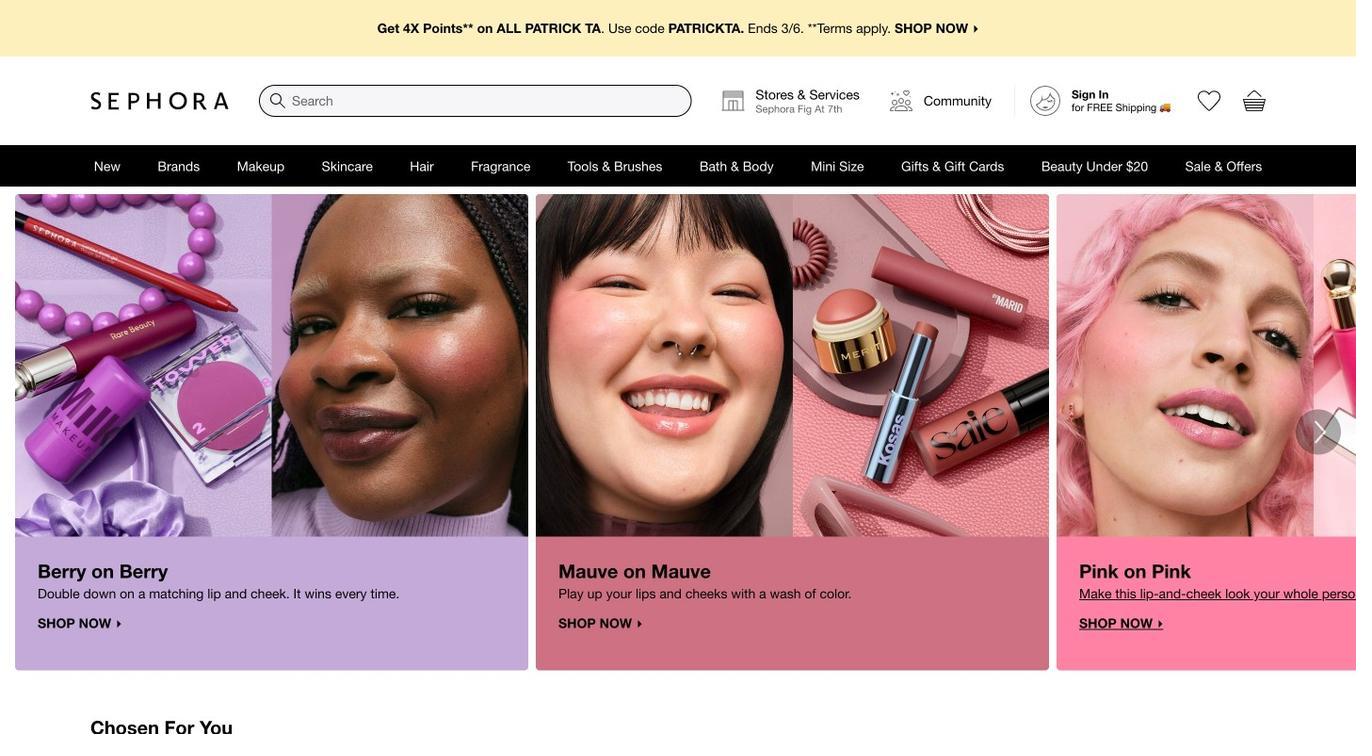 Task type: locate. For each thing, give the bounding box(es) containing it.
None field
[[259, 85, 692, 117]]

None search field
[[259, 85, 692, 117]]

go to basket image
[[1244, 90, 1266, 112]]

Search search field
[[260, 86, 691, 116]]



Task type: describe. For each thing, give the bounding box(es) containing it.
sephora homepage image
[[90, 91, 229, 110]]



Task type: vqa. For each thing, say whether or not it's contained in the screenshot.
service
no



